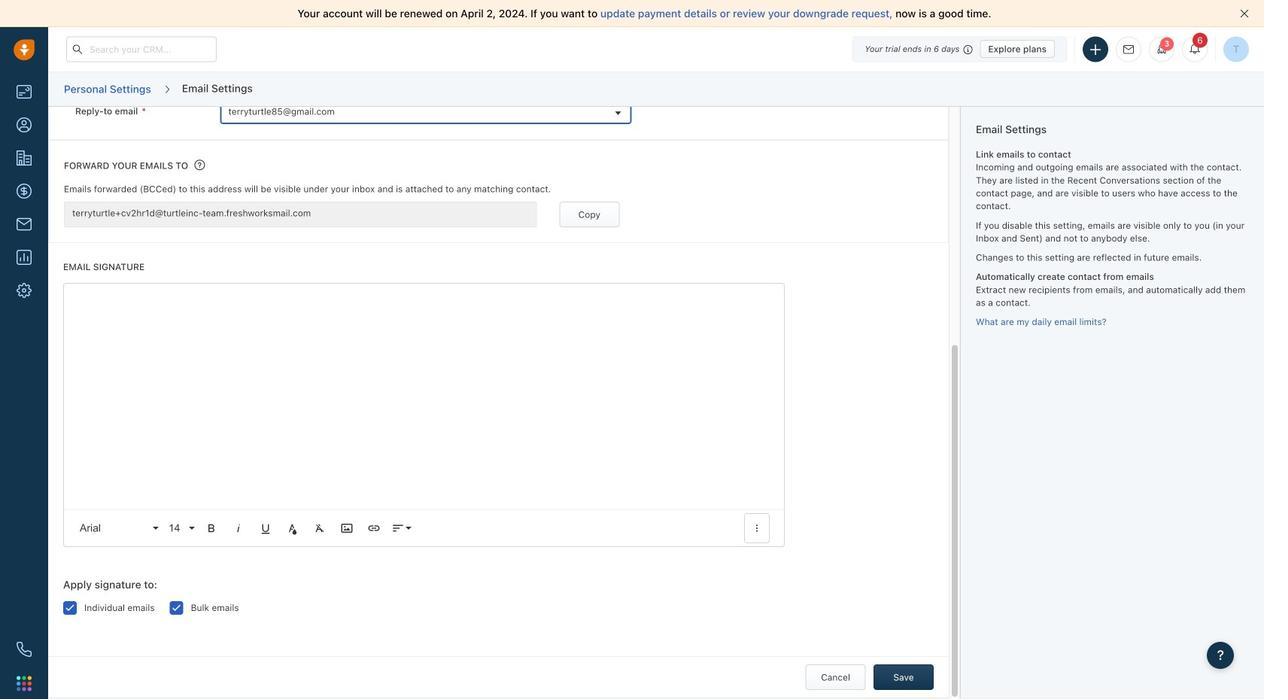 Task type: describe. For each thing, give the bounding box(es) containing it.
phone image
[[17, 642, 32, 657]]

bold (⌘b) image
[[205, 522, 218, 535]]

insert link (⌘k) image
[[367, 522, 381, 535]]

send email image
[[1124, 45, 1135, 54]]

text color image
[[286, 522, 300, 535]]

phone element
[[9, 635, 39, 665]]

italic (⌘i) image
[[232, 522, 245, 535]]



Task type: vqa. For each thing, say whether or not it's contained in the screenshot.
1st row
no



Task type: locate. For each thing, give the bounding box(es) containing it.
Search your CRM... text field
[[66, 37, 217, 62]]

application
[[63, 283, 785, 547]]

align image
[[392, 522, 405, 535]]

clear formatting image
[[313, 522, 327, 535]]

question circled image
[[195, 159, 205, 171]]

more misc image
[[751, 522, 764, 535]]

underline (⌘u) image
[[259, 522, 273, 535]]

close image
[[1241, 9, 1250, 18]]

insert image (⌘p) image
[[340, 522, 354, 535]]

freshworks switcher image
[[17, 676, 32, 691]]



